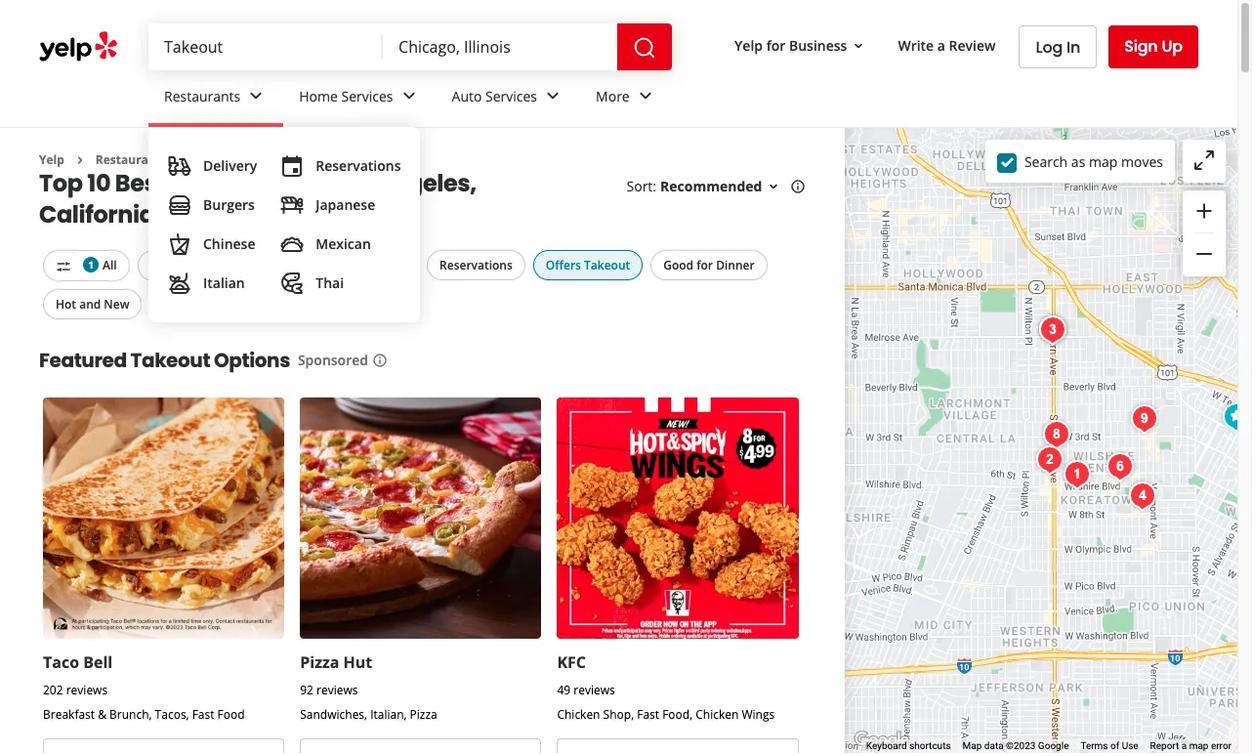 Task type: vqa. For each thing, say whether or not it's contained in the screenshot.


Task type: locate. For each thing, give the bounding box(es) containing it.
for
[[767, 36, 786, 54], [697, 257, 713, 274]]

featured
[[39, 347, 127, 374]]

0 horizontal spatial pizza
[[300, 652, 339, 673]]

0 vertical spatial pizza
[[300, 652, 339, 673]]

24 burgers v2 image
[[168, 193, 191, 217]]

16 info v2 image
[[791, 179, 806, 195], [372, 352, 388, 368]]

24 chevron down v2 image
[[244, 84, 268, 108], [541, 84, 565, 108], [634, 84, 657, 108]]

recommended
[[661, 177, 762, 196]]

reservations inside menu
[[316, 156, 401, 175]]

pizza up 92
[[300, 652, 339, 673]]

home services link
[[284, 70, 436, 127]]

0 vertical spatial restaurants
[[164, 87, 241, 105]]

24 chinese v2 image
[[168, 233, 191, 256]]

0 horizontal spatial a
[[938, 36, 946, 54]]

restaurants link
[[149, 70, 284, 127], [96, 151, 167, 168]]

gengis khan image
[[1034, 311, 1073, 350]]

2 services from the left
[[486, 87, 537, 105]]

2 fast from the left
[[637, 706, 660, 723]]

0 horizontal spatial reviews
[[66, 682, 108, 699]]

chicken down 49
[[557, 706, 600, 723]]

reviews inside the taco bell 202 reviews breakfast & brunch, tacos, fast food
[[66, 682, 108, 699]]

open now button
[[216, 251, 301, 281]]

sponsored
[[298, 351, 368, 369]]

for right good
[[697, 257, 713, 274]]

near
[[271, 167, 328, 200]]

thai
[[316, 274, 344, 292]]

yelp left business
[[735, 36, 763, 54]]

24 chevron down v2 image right more on the top of the page
[[634, 84, 657, 108]]

None field
[[164, 36, 367, 58], [399, 36, 602, 58]]

mexican
[[316, 234, 371, 253]]

1 horizontal spatial fast
[[637, 706, 660, 723]]

terms of use link
[[1081, 741, 1139, 751]]

1 horizontal spatial services
[[486, 87, 537, 105]]

log in
[[1036, 36, 1081, 58]]

keyboard
[[866, 741, 907, 751]]

italian
[[203, 274, 245, 292]]

16 chevron right v2 image right "yelp" link
[[72, 152, 88, 168]]

0 horizontal spatial 24 chevron down v2 image
[[244, 84, 268, 108]]

google image
[[850, 728, 915, 753]]

Find text field
[[164, 36, 367, 58]]

reviews right 49
[[574, 682, 615, 699]]

google
[[1038, 741, 1069, 751]]

reviews inside kfc 49 reviews chicken shop, fast food, chicken wings
[[574, 682, 615, 699]]

takeout inside button
[[584, 257, 630, 274]]

0 horizontal spatial chicken
[[557, 706, 600, 723]]

2 reviews from the left
[[317, 682, 358, 699]]

restaurants left 24 delivery v2 icon
[[96, 151, 167, 168]]

2 none field from the left
[[399, 36, 602, 58]]

terms
[[1081, 741, 1108, 751]]

1 vertical spatial yelp
[[39, 151, 64, 168]]

2 horizontal spatial reviews
[[574, 682, 615, 699]]

24 reservations v2 image
[[281, 154, 304, 178]]

16 chevron down v2 image
[[851, 38, 867, 54]]

auto services link
[[436, 70, 580, 127]]

1 horizontal spatial pizza
[[410, 706, 437, 723]]

16 info v2 image for top 10 best takeout near los angeles, california
[[791, 179, 806, 195]]

offers takeout
[[546, 257, 630, 274]]

0 horizontal spatial 16 info v2 image
[[372, 352, 388, 368]]

0 horizontal spatial none field
[[164, 36, 367, 58]]

none field near
[[399, 36, 602, 58]]

1 horizontal spatial reservations
[[440, 257, 513, 274]]

zoom out image
[[1193, 242, 1216, 266]]

none field up auto services at the left top
[[399, 36, 602, 58]]

home services
[[299, 87, 393, 105]]

food,
[[663, 706, 693, 723]]

0 horizontal spatial for
[[697, 257, 713, 274]]

24 italian v2 image
[[168, 272, 191, 295]]

1 24 chevron down v2 image from the left
[[244, 84, 268, 108]]

1
[[88, 258, 94, 272]]

16 chevron right v2 image
[[72, 152, 88, 168], [175, 152, 190, 168]]

search
[[1025, 152, 1068, 170]]

report a map error link
[[1151, 741, 1232, 751]]

1 all
[[88, 257, 117, 274]]

options
[[214, 347, 290, 374]]

24 chevron down v2 image
[[397, 84, 421, 108]]

0 vertical spatial for
[[767, 36, 786, 54]]

a right "report" at the bottom right of page
[[1182, 741, 1187, 751]]

0 vertical spatial 16 info v2 image
[[791, 179, 806, 195]]

restaurants
[[164, 87, 241, 105], [96, 151, 167, 168]]

1 none field from the left
[[164, 36, 367, 58]]

1 horizontal spatial none field
[[399, 36, 602, 58]]

1 vertical spatial restaurants
[[96, 151, 167, 168]]

angeles,
[[375, 167, 477, 200]]

1 vertical spatial pizza
[[410, 706, 437, 723]]

2 24 chevron down v2 image from the left
[[541, 84, 565, 108]]

1 vertical spatial for
[[697, 257, 713, 274]]

for inside yelp for business button
[[767, 36, 786, 54]]

2 horizontal spatial 24 chevron down v2 image
[[634, 84, 657, 108]]

reviews inside pizza hut 92 reviews sandwiches, italian, pizza
[[317, 682, 358, 699]]

pizza right italian,
[[410, 706, 437, 723]]

taco bell link
[[43, 652, 113, 673]]

japanese
[[316, 195, 375, 214]]

0 horizontal spatial services
[[341, 87, 393, 105]]

1 services from the left
[[341, 87, 393, 105]]

menu containing delivery
[[149, 127, 421, 322]]

0 horizontal spatial reservations
[[316, 156, 401, 175]]

services for auto services
[[486, 87, 537, 105]]

1 reviews from the left
[[66, 682, 108, 699]]

map for moves
[[1089, 152, 1118, 170]]

pizza hut link
[[300, 652, 373, 673]]

None search field
[[149, 23, 676, 70]]

1 16 chevron right v2 image from the left
[[72, 152, 88, 168]]

1 vertical spatial a
[[1182, 741, 1187, 751]]

24 sushi v2 image
[[281, 193, 304, 217]]

a for report
[[1182, 741, 1187, 751]]

los
[[332, 167, 371, 200]]

reservations inside button
[[440, 257, 513, 274]]

reviews up 'sandwiches,'
[[317, 682, 358, 699]]

3 24 chevron down v2 image from the left
[[634, 84, 657, 108]]

reservations left offers
[[440, 257, 513, 274]]

a
[[938, 36, 946, 54], [1182, 741, 1187, 751]]

good for dinner
[[664, 257, 755, 274]]

services left 24 chevron down v2 image
[[341, 87, 393, 105]]

fast left food,
[[637, 706, 660, 723]]

1 horizontal spatial reviews
[[317, 682, 358, 699]]

0 horizontal spatial yelp
[[39, 151, 64, 168]]

wings
[[742, 706, 775, 723]]

sign
[[1125, 35, 1158, 58]]

menu
[[149, 127, 421, 322]]

1 horizontal spatial 16 info v2 image
[[791, 179, 806, 195]]

services
[[341, 87, 393, 105], [486, 87, 537, 105]]

3 reviews from the left
[[574, 682, 615, 699]]

1 vertical spatial map
[[1190, 741, 1209, 751]]

review
[[949, 36, 996, 54]]

24 chevron down v2 image down find 'text field' on the top
[[244, 84, 268, 108]]

rice chicken image
[[1124, 477, 1163, 516]]

24 chevron down v2 image for auto services
[[541, 84, 565, 108]]

chinese link
[[160, 225, 265, 264]]

24 chevron down v2 image inside the auto services link
[[541, 84, 565, 108]]

1 vertical spatial 16 info v2 image
[[372, 352, 388, 368]]

takeout link
[[198, 151, 246, 168]]

0 vertical spatial restaurants link
[[149, 70, 284, 127]]

map left error
[[1190, 741, 1209, 751]]

the kimbap image
[[1038, 415, 1077, 454]]

restaurants link up takeout link
[[149, 70, 284, 127]]

hot
[[56, 296, 76, 312]]

restaurants inside business categories element
[[164, 87, 241, 105]]

a for write
[[938, 36, 946, 54]]

0 vertical spatial map
[[1089, 152, 1118, 170]]

burgers link
[[160, 186, 265, 225]]

japanese link
[[273, 186, 409, 225]]

0 vertical spatial reservations
[[316, 156, 401, 175]]

more link
[[580, 70, 673, 127]]

yelp left 10
[[39, 151, 64, 168]]

202
[[43, 682, 63, 699]]

16 chevron right v2 image for takeout
[[175, 152, 190, 168]]

none field up home
[[164, 36, 367, 58]]

all
[[103, 257, 117, 274]]

2 16 chevron right v2 image from the left
[[175, 152, 190, 168]]

1 horizontal spatial map
[[1190, 741, 1209, 751]]

0 vertical spatial a
[[938, 36, 946, 54]]

sign up
[[1125, 35, 1183, 58]]

1 horizontal spatial 16 chevron right v2 image
[[175, 152, 190, 168]]

1 horizontal spatial chicken
[[696, 706, 739, 723]]

group
[[1183, 191, 1226, 276]]

24 chevron down v2 image inside the more link
[[634, 84, 657, 108]]

chicken right food,
[[696, 706, 739, 723]]

0 horizontal spatial map
[[1089, 152, 1118, 170]]

dinner
[[716, 257, 755, 274]]

reviews for hut
[[317, 682, 358, 699]]

1 horizontal spatial for
[[767, 36, 786, 54]]

chd mandu la image
[[1101, 447, 1140, 487]]

reviews up &
[[66, 682, 108, 699]]

16 chevron right v2 image left takeout link
[[175, 152, 190, 168]]

taco bell 202 reviews breakfast & brunch, tacos, fast food
[[43, 652, 245, 723]]

good for dinner button
[[651, 251, 768, 281]]

reservations
[[316, 156, 401, 175], [440, 257, 513, 274]]

fast inside kfc 49 reviews chicken shop, fast food, chicken wings
[[637, 706, 660, 723]]

italian,
[[370, 706, 407, 723]]

yelp inside button
[[735, 36, 763, 54]]

bell
[[83, 652, 113, 673]]

0 horizontal spatial fast
[[192, 706, 214, 723]]

of
[[1111, 741, 1120, 751]]

services right the auto
[[486, 87, 537, 105]]

16 info v2 image right 16 chevron down v2 icon
[[791, 179, 806, 195]]

map data ©2023 google
[[963, 741, 1069, 751]]

&
[[98, 706, 106, 723]]

sign up link
[[1109, 25, 1199, 68]]

shortcuts
[[910, 741, 951, 751]]

map right "as"
[[1089, 152, 1118, 170]]

auto services
[[452, 87, 537, 105]]

yelp
[[735, 36, 763, 54], [39, 151, 64, 168]]

terms of use
[[1081, 741, 1139, 751]]

24 chevron down v2 image right auto services at the left top
[[541, 84, 565, 108]]

16 info v2 image right sponsored
[[372, 352, 388, 368]]

for inside the good for dinner button
[[697, 257, 713, 274]]

1 horizontal spatial 24 chevron down v2 image
[[541, 84, 565, 108]]

0 horizontal spatial 16 chevron right v2 image
[[72, 152, 88, 168]]

italian link
[[160, 264, 265, 303]]

1 vertical spatial reservations
[[440, 257, 513, 274]]

in
[[1067, 36, 1081, 58]]

reservations up japanese
[[316, 156, 401, 175]]

zoom in image
[[1193, 199, 1216, 222]]

1 fast from the left
[[192, 706, 214, 723]]

1 horizontal spatial yelp
[[735, 36, 763, 54]]

log in link
[[1020, 25, 1097, 68]]

fast left food on the bottom
[[192, 706, 214, 723]]

mexican link
[[273, 225, 409, 264]]

restaurants up takeout link
[[164, 87, 241, 105]]

for for yelp
[[767, 36, 786, 54]]

restaurants link left 24 delivery v2 icon
[[96, 151, 167, 168]]

for left business
[[767, 36, 786, 54]]

map region
[[602, 49, 1253, 753]]

1 chicken from the left
[[557, 706, 600, 723]]

search image
[[633, 36, 657, 59]]

business categories element
[[149, 70, 1199, 322]]

a right write at the right
[[938, 36, 946, 54]]

16 info v2 image for featured takeout options
[[372, 352, 388, 368]]

1 horizontal spatial a
[[1182, 741, 1187, 751]]

now
[[263, 257, 289, 274]]

menu inside business categories element
[[149, 127, 421, 322]]

92
[[300, 682, 314, 699]]

24 chevron down v2 image inside 'restaurants' link
[[244, 84, 268, 108]]

yelp for "yelp" link
[[39, 151, 64, 168]]

for for good
[[697, 257, 713, 274]]

0 vertical spatial yelp
[[735, 36, 763, 54]]



Task type: describe. For each thing, give the bounding box(es) containing it.
filters group
[[39, 251, 771, 319]]

best
[[115, 167, 166, 200]]

search as map moves
[[1025, 152, 1164, 170]]

food
[[217, 706, 245, 723]]

up
[[1162, 35, 1183, 58]]

16 filter v2 image
[[56, 259, 71, 274]]

takeout inside top 10 best takeout near los angeles, california
[[171, 167, 267, 200]]

fast inside the taco bell 202 reviews breakfast & brunch, tacos, fast food
[[192, 706, 214, 723]]

24 chevron down v2 image for restaurants
[[244, 84, 268, 108]]

new
[[104, 296, 129, 312]]

sandwiches,
[[300, 706, 367, 723]]

delivery link
[[160, 147, 265, 186]]

open now
[[229, 257, 289, 274]]

24 chevron down v2 image for more
[[634, 84, 657, 108]]

2 chicken from the left
[[696, 706, 739, 723]]

rikas peruvian cuisine image
[[1126, 400, 1165, 439]]

map
[[963, 741, 982, 751]]

kfc 49 reviews chicken shop, fast food, chicken wings
[[557, 652, 775, 723]]

delivery
[[203, 156, 257, 175]]

as
[[1072, 152, 1086, 170]]

california
[[39, 199, 155, 231]]

report
[[1151, 741, 1180, 751]]

offers takeout button
[[533, 251, 643, 281]]

24 thai v2 image
[[281, 272, 304, 295]]

10
[[87, 167, 111, 200]]

auto
[[452, 87, 482, 105]]

thai link
[[273, 264, 409, 303]]

log
[[1036, 36, 1063, 58]]

map for error
[[1190, 741, 1209, 751]]

and
[[79, 296, 101, 312]]

good
[[664, 257, 694, 274]]

reviews for bell
[[66, 682, 108, 699]]

brunch,
[[109, 706, 152, 723]]

home
[[299, 87, 338, 105]]

hot and new button
[[43, 289, 142, 319]]

keyboard shortcuts button
[[866, 740, 951, 753]]

yelp link
[[39, 151, 64, 168]]

yelp for yelp for business
[[735, 36, 763, 54]]

expand map image
[[1193, 148, 1216, 172]]

offers
[[546, 257, 581, 274]]

24 mexican v2 image
[[281, 233, 304, 256]]

more
[[596, 87, 630, 105]]

16 chevron down v2 image
[[766, 179, 782, 195]]

keyboard shortcuts
[[866, 741, 951, 751]]

shop,
[[603, 706, 634, 723]]

kfc
[[557, 652, 586, 673]]

report a map error
[[1151, 741, 1232, 751]]

reservations link
[[273, 147, 409, 186]]

16 chevron right v2 image for restaurants
[[72, 152, 88, 168]]

kfc link
[[557, 652, 586, 673]]

1 vertical spatial restaurants link
[[96, 151, 167, 168]]

abuelita's birria & mexican food image
[[1034, 311, 1073, 350]]

services for home services
[[341, 87, 393, 105]]

hut
[[343, 652, 373, 673]]

taco bell image
[[1218, 398, 1253, 437]]

error
[[1211, 741, 1232, 751]]

top 10 best takeout near los angeles, california
[[39, 167, 477, 231]]

write
[[898, 36, 934, 54]]

write a review link
[[890, 28, 1004, 63]]

open
[[229, 257, 260, 274]]

hot and new
[[56, 296, 129, 312]]

©2023
[[1006, 741, 1036, 751]]

reservations button
[[427, 251, 525, 281]]

none field find
[[164, 36, 367, 58]]

featured takeout options
[[39, 347, 290, 374]]

breakfast
[[43, 706, 95, 723]]

burgers
[[203, 195, 255, 214]]

business
[[789, 36, 847, 54]]

tacos,
[[155, 706, 189, 723]]

pizza hut 92 reviews sandwiches, italian, pizza
[[300, 652, 437, 723]]

chinese
[[203, 234, 255, 253]]

49
[[557, 682, 571, 699]]

recommended button
[[661, 177, 782, 196]]

Near text field
[[399, 36, 602, 58]]

yelp for business button
[[727, 28, 875, 63]]

use
[[1122, 741, 1139, 751]]

cooking mom image
[[1058, 455, 1097, 494]]

write a review
[[898, 36, 996, 54]]

moves
[[1122, 152, 1164, 170]]

taco
[[43, 652, 79, 673]]

top
[[39, 167, 83, 200]]

24 delivery v2 image
[[168, 154, 191, 178]]

tip's house image
[[1031, 441, 1070, 480]]

yelp for business
[[735, 36, 847, 54]]



